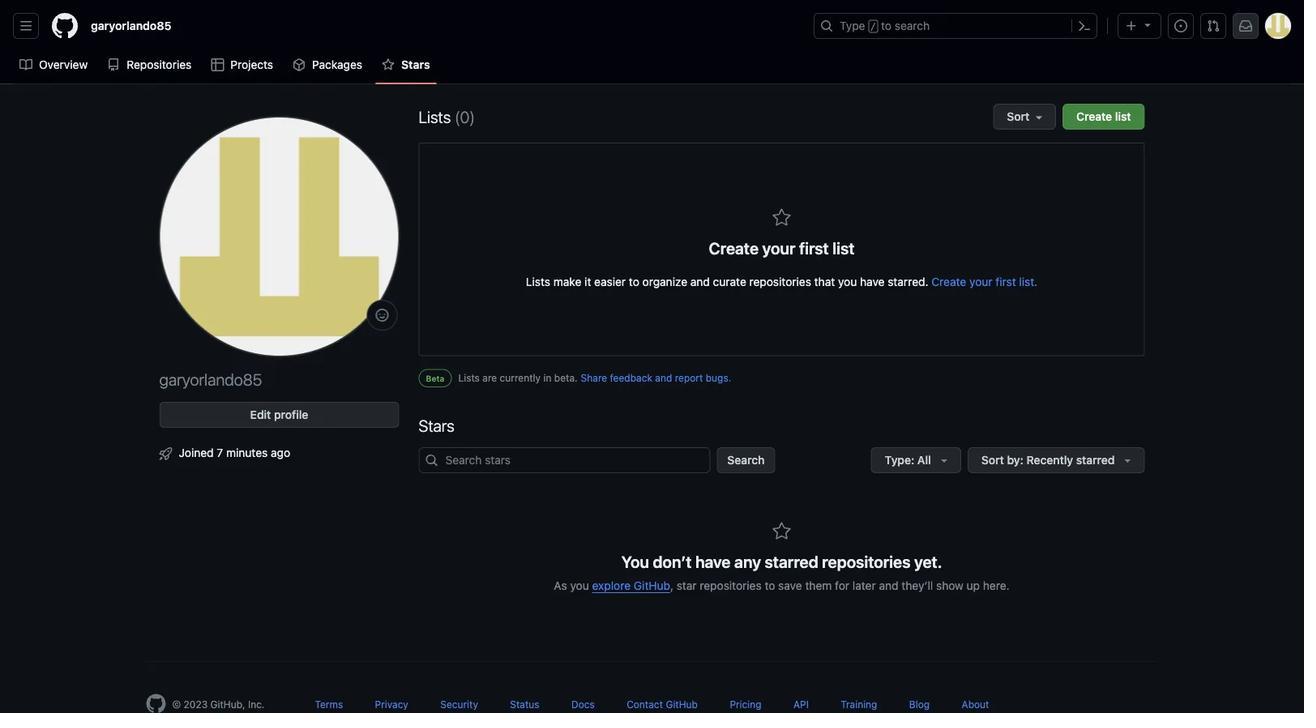 Task type: describe. For each thing, give the bounding box(es) containing it.
security link
[[440, 699, 478, 710]]

type: all button
[[871, 447, 961, 473]]

projects
[[230, 58, 273, 71]]

edit
[[250, 408, 271, 421]]

about
[[962, 699, 989, 710]]

star
[[677, 579, 697, 592]]

docs link
[[571, 699, 595, 710]]

1 vertical spatial garyorlando85
[[159, 370, 262, 389]]

0 vertical spatial you
[[838, 275, 857, 289]]

projects link
[[205, 53, 280, 77]]

it
[[585, 275, 591, 289]]

overview link
[[13, 53, 94, 77]]

currently
[[500, 372, 541, 384]]

api link
[[794, 699, 809, 710]]

create list button
[[1063, 104, 1145, 130]]

as
[[554, 579, 567, 592]]

2 horizontal spatial to
[[881, 19, 892, 32]]

share feedback and report bugs. link
[[581, 371, 731, 385]]

sort button
[[993, 104, 1056, 130]]

garyorlando85 link
[[84, 13, 178, 39]]

create for create your first list
[[709, 239, 759, 258]]

sort by: recently starred button
[[968, 447, 1145, 473]]

0 horizontal spatial your
[[762, 239, 796, 258]]

terms link
[[315, 699, 343, 710]]

privacy
[[375, 699, 408, 710]]

yet.
[[914, 552, 942, 571]]

,
[[670, 579, 674, 592]]

easier
[[594, 275, 626, 289]]

0 horizontal spatial list
[[833, 239, 855, 258]]

list.
[[1019, 275, 1038, 289]]

you inside you don't have any starred repositories yet. as you explore github ,                   star repositories to save them for later and they'll show up here.
[[570, 579, 589, 592]]

create list
[[1076, 110, 1131, 123]]

0 vertical spatial stars
[[401, 58, 430, 71]]

repo image
[[107, 58, 120, 71]]

profile
[[274, 408, 308, 421]]

github,
[[210, 699, 245, 710]]

2 vertical spatial star image
[[772, 522, 792, 541]]

sort for sort
[[1007, 110, 1030, 123]]

packages
[[312, 58, 362, 71]]

create your first list. button
[[932, 274, 1038, 291]]

lists are currently in beta. share feedback and report bugs.
[[458, 372, 731, 384]]

git pull request image
[[1207, 19, 1220, 32]]

type / to search
[[840, 19, 930, 32]]

any
[[734, 552, 761, 571]]

0 vertical spatial first
[[799, 239, 829, 258]]

pricing link
[[730, 699, 762, 710]]

them
[[805, 579, 832, 592]]

feature release label: beta element
[[419, 369, 452, 387]]

report
[[675, 372, 703, 384]]

2 vertical spatial create
[[932, 275, 966, 289]]

packages link
[[286, 53, 369, 77]]

sort by: recently starred
[[981, 453, 1115, 467]]

api
[[794, 699, 809, 710]]

contact
[[627, 699, 663, 710]]

terms
[[315, 699, 343, 710]]

package image
[[293, 58, 306, 71]]

1 vertical spatial github
[[666, 699, 698, 710]]

share
[[581, 372, 607, 384]]

homepage image
[[52, 13, 78, 39]]

book image
[[19, 58, 32, 71]]

beta
[[426, 373, 445, 383]]

privacy link
[[375, 699, 408, 710]]

organize
[[642, 275, 687, 289]]

2 vertical spatial lists
[[458, 372, 480, 384]]

curate
[[713, 275, 746, 289]]

2023
[[184, 699, 208, 710]]

joined
[[179, 446, 214, 459]]

explore
[[592, 579, 631, 592]]

star image for create your first list
[[772, 208, 792, 228]]

search button
[[717, 447, 775, 473]]

table image
[[211, 58, 224, 71]]



Task type: vqa. For each thing, say whether or not it's contained in the screenshot.
Edit
yes



Task type: locate. For each thing, give the bounding box(es) containing it.
triangle down image
[[1141, 18, 1154, 31], [938, 454, 951, 467], [1121, 454, 1134, 467]]

list inside create list button
[[1115, 110, 1131, 123]]

repositories
[[749, 275, 811, 289], [822, 552, 911, 571], [700, 579, 762, 592]]

1 vertical spatial list
[[833, 239, 855, 258]]

show
[[936, 579, 964, 592]]

create inside create list button
[[1076, 110, 1112, 123]]

that
[[814, 275, 835, 289]]

0 vertical spatial repositories
[[749, 275, 811, 289]]

1 vertical spatial you
[[570, 579, 589, 592]]

star image up you don't have any starred repositories yet. as you explore github ,                   star repositories to save them for later and they'll show up here. at bottom
[[772, 522, 792, 541]]

inc.
[[248, 699, 265, 710]]

recently
[[1027, 453, 1073, 467]]

explore github link
[[592, 579, 670, 592]]

0 vertical spatial have
[[860, 275, 885, 289]]

you right that
[[838, 275, 857, 289]]

2 horizontal spatial lists
[[526, 275, 550, 289]]

github
[[634, 579, 670, 592], [666, 699, 698, 710]]

starred inside button
[[1076, 453, 1115, 467]]

overview
[[39, 58, 88, 71]]

stars link
[[375, 53, 437, 77]]

change your avatar image
[[159, 117, 399, 357]]

lists (0)
[[419, 107, 475, 126]]

0 vertical spatial sort
[[1007, 110, 1030, 123]]

feedback
[[610, 372, 652, 384]]

/
[[870, 21, 876, 32]]

edit profile button
[[159, 402, 399, 428]]

© 2023 github, inc.
[[172, 699, 265, 710]]

training link
[[841, 699, 877, 710]]

github down you
[[634, 579, 670, 592]]

0 horizontal spatial have
[[695, 552, 731, 571]]

beta.
[[554, 372, 578, 384]]

homepage image
[[146, 694, 166, 713]]

1 vertical spatial star image
[[772, 208, 792, 228]]

ago
[[271, 446, 290, 459]]

1 vertical spatial lists
[[526, 275, 550, 289]]

joined 7 minutes ago
[[179, 446, 290, 459]]

(0)
[[455, 107, 475, 126]]

later
[[853, 579, 876, 592]]

in
[[543, 372, 552, 384]]

star image for stars
[[382, 58, 395, 71]]

0 vertical spatial github
[[634, 579, 670, 592]]

1 vertical spatial starred
[[765, 552, 818, 571]]

starred right recently
[[1076, 453, 1115, 467]]

1 vertical spatial stars
[[419, 416, 455, 435]]

your up lists make it easier to organize and curate repositories that you have starred. create your first list.
[[762, 239, 796, 258]]

repositories down any
[[700, 579, 762, 592]]

triangle down image for sort by: recently starred
[[1121, 454, 1134, 467]]

up
[[967, 579, 980, 592]]

0 vertical spatial star image
[[382, 58, 395, 71]]

1 horizontal spatial to
[[765, 579, 775, 592]]

github right contact
[[666, 699, 698, 710]]

create right sort popup button
[[1076, 110, 1112, 123]]

garyorlando85
[[91, 19, 171, 32], [159, 370, 262, 389]]

2 horizontal spatial create
[[1076, 110, 1112, 123]]

0 horizontal spatial sort
[[981, 453, 1004, 467]]

triangle down image right recently
[[1121, 454, 1134, 467]]

create right the starred.
[[932, 275, 966, 289]]

2 horizontal spatial and
[[879, 579, 899, 592]]

are
[[483, 372, 497, 384]]

you
[[621, 552, 649, 571]]

lists left the 'are'
[[458, 372, 480, 384]]

lists for lists make it easier to organize and curate repositories that you have starred.
[[526, 275, 550, 289]]

type
[[840, 19, 865, 32]]

first left 'list.'
[[996, 275, 1016, 289]]

1 vertical spatial sort
[[981, 453, 1004, 467]]

0 horizontal spatial starred
[[765, 552, 818, 571]]

rocket image
[[159, 447, 172, 460]]

notifications image
[[1239, 19, 1252, 32]]

and right later at the right of page
[[879, 579, 899, 592]]

starred inside you don't have any starred repositories yet. as you explore github ,                   star repositories to save them for later and they'll show up here.
[[765, 552, 818, 571]]

search image
[[425, 454, 438, 467]]

status
[[510, 699, 540, 710]]

and left curate
[[690, 275, 710, 289]]

starred.
[[888, 275, 929, 289]]

1 vertical spatial your
[[969, 275, 993, 289]]

create your first list
[[709, 239, 855, 258]]

type: all
[[885, 453, 931, 467]]

contact github link
[[627, 699, 698, 710]]

you don't have any starred repositories yet. as you explore github ,                   star repositories to save them for later and they'll show up here.
[[554, 552, 1010, 592]]

7
[[217, 446, 223, 459]]

status link
[[510, 699, 540, 710]]

1 vertical spatial to
[[629, 275, 639, 289]]

1 horizontal spatial first
[[996, 275, 1016, 289]]

smiley image
[[376, 309, 389, 322]]

and
[[690, 275, 710, 289], [655, 372, 672, 384], [879, 579, 899, 592]]

0 vertical spatial to
[[881, 19, 892, 32]]

lists make it easier to organize and curate repositories that you have starred. create your first list.
[[526, 275, 1038, 289]]

have left the starred.
[[860, 275, 885, 289]]

2 vertical spatial and
[[879, 579, 899, 592]]

first
[[799, 239, 829, 258], [996, 275, 1016, 289]]

to inside you don't have any starred repositories yet. as you explore github ,                   star repositories to save them for later and they'll show up here.
[[765, 579, 775, 592]]

github inside you don't have any starred repositories yet. as you explore github ,                   star repositories to save them for later and they'll show up here.
[[634, 579, 670, 592]]

0 vertical spatial list
[[1115, 110, 1131, 123]]

stars up search image
[[419, 416, 455, 435]]

to left save
[[765, 579, 775, 592]]

0 vertical spatial and
[[690, 275, 710, 289]]

contact github
[[627, 699, 698, 710]]

have left any
[[695, 552, 731, 571]]

blog link
[[909, 699, 930, 710]]

triangle down image inside 'sort by: recently starred' button
[[1121, 454, 1134, 467]]

sort
[[1007, 110, 1030, 123], [981, 453, 1004, 467]]

have inside you don't have any starred repositories yet. as you explore github ,                   star repositories to save them for later and they'll show up here.
[[695, 552, 731, 571]]

create up curate
[[709, 239, 759, 258]]

repositories down create your first list
[[749, 275, 811, 289]]

star image
[[382, 58, 395, 71], [772, 208, 792, 228], [772, 522, 792, 541]]

minutes
[[226, 446, 268, 459]]

0 vertical spatial create
[[1076, 110, 1112, 123]]

1 horizontal spatial create
[[932, 275, 966, 289]]

first up that
[[799, 239, 829, 258]]

0 horizontal spatial first
[[799, 239, 829, 258]]

0 horizontal spatial lists
[[419, 107, 451, 126]]

1 horizontal spatial have
[[860, 275, 885, 289]]

lists
[[419, 107, 451, 126], [526, 275, 550, 289], [458, 372, 480, 384]]

for
[[835, 579, 850, 592]]

they'll
[[902, 579, 933, 592]]

search
[[895, 19, 930, 32]]

star image right packages
[[382, 58, 395, 71]]

1 horizontal spatial sort
[[1007, 110, 1030, 123]]

garyorlando85 up the edit
[[159, 370, 262, 389]]

triangle down image right plus image
[[1141, 18, 1154, 31]]

to right /
[[881, 19, 892, 32]]

blog
[[909, 699, 930, 710]]

to right easier
[[629, 275, 639, 289]]

garyorlando85 up repo image on the left top
[[91, 19, 171, 32]]

1 horizontal spatial triangle down image
[[1121, 454, 1134, 467]]

security
[[440, 699, 478, 710]]

list
[[1115, 110, 1131, 123], [833, 239, 855, 258]]

stars up lists (0)
[[401, 58, 430, 71]]

command palette image
[[1078, 19, 1091, 32]]

repositories
[[127, 58, 192, 71]]

0 vertical spatial your
[[762, 239, 796, 258]]

2 vertical spatial to
[[765, 579, 775, 592]]

1 horizontal spatial you
[[838, 275, 857, 289]]

edit profile
[[250, 408, 308, 421]]

starred
[[1076, 453, 1115, 467], [765, 552, 818, 571]]

0 horizontal spatial and
[[655, 372, 672, 384]]

1 vertical spatial and
[[655, 372, 672, 384]]

sort inside button
[[981, 453, 1004, 467]]

create
[[1076, 110, 1112, 123], [709, 239, 759, 258], [932, 275, 966, 289]]

make
[[553, 275, 581, 289]]

sort for sort by: recently starred
[[981, 453, 1004, 467]]

1 vertical spatial create
[[709, 239, 759, 258]]

to
[[881, 19, 892, 32], [629, 275, 639, 289], [765, 579, 775, 592]]

1 vertical spatial repositories
[[822, 552, 911, 571]]

repositories up later at the right of page
[[822, 552, 911, 571]]

you
[[838, 275, 857, 289], [570, 579, 589, 592]]

plus image
[[1125, 19, 1138, 32]]

your
[[762, 239, 796, 258], [969, 275, 993, 289]]

and left report
[[655, 372, 672, 384]]

1 vertical spatial first
[[996, 275, 1016, 289]]

triangle down image right all
[[938, 454, 951, 467]]

triangle down image inside type: all button
[[938, 454, 951, 467]]

save
[[778, 579, 802, 592]]

0 vertical spatial garyorlando85
[[91, 19, 171, 32]]

triangle down image for type: all
[[938, 454, 951, 467]]

©
[[172, 699, 181, 710]]

1 horizontal spatial lists
[[458, 372, 480, 384]]

training
[[841, 699, 877, 710]]

1 horizontal spatial and
[[690, 275, 710, 289]]

0 vertical spatial starred
[[1076, 453, 1115, 467]]

1 horizontal spatial list
[[1115, 110, 1131, 123]]

lists left make
[[526, 275, 550, 289]]

0 horizontal spatial create
[[709, 239, 759, 258]]

search
[[727, 453, 765, 467]]

lists for lists
[[419, 107, 451, 126]]

0 horizontal spatial triangle down image
[[938, 454, 951, 467]]

1 horizontal spatial your
[[969, 275, 993, 289]]

your left 'list.'
[[969, 275, 993, 289]]

1 vertical spatial have
[[695, 552, 731, 571]]

2 horizontal spatial triangle down image
[[1141, 18, 1154, 31]]

by:
[[1007, 453, 1024, 467]]

bugs.
[[706, 372, 731, 384]]

2 vertical spatial repositories
[[700, 579, 762, 592]]

star image up create your first list
[[772, 208, 792, 228]]

0 vertical spatial lists
[[419, 107, 451, 126]]

repositories link
[[101, 53, 198, 77]]

about link
[[962, 699, 989, 710]]

Search stars search field
[[419, 447, 710, 473]]

0 horizontal spatial you
[[570, 579, 589, 592]]

1 horizontal spatial starred
[[1076, 453, 1115, 467]]

stars
[[401, 58, 430, 71], [419, 416, 455, 435]]

docs
[[571, 699, 595, 710]]

and inside you don't have any starred repositories yet. as you explore github ,                   star repositories to save them for later and they'll show up here.
[[879, 579, 899, 592]]

type:
[[885, 453, 915, 467]]

create for create list
[[1076, 110, 1112, 123]]

0 horizontal spatial to
[[629, 275, 639, 289]]

sort inside popup button
[[1007, 110, 1030, 123]]

lists left (0)
[[419, 107, 451, 126]]

here.
[[983, 579, 1010, 592]]

have
[[860, 275, 885, 289], [695, 552, 731, 571]]

issue opened image
[[1175, 19, 1187, 32]]

starred up save
[[765, 552, 818, 571]]

you right as
[[570, 579, 589, 592]]

don't
[[653, 552, 692, 571]]



